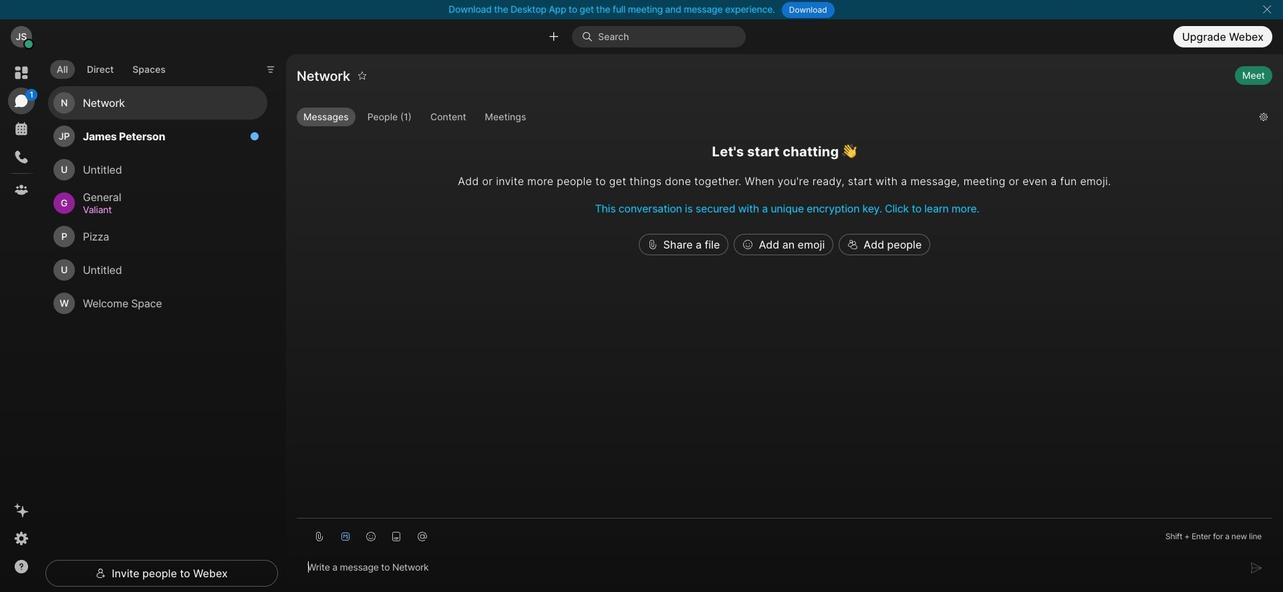 Task type: describe. For each thing, give the bounding box(es) containing it.
cancel_16 image
[[1262, 4, 1273, 15]]

message composer toolbar element
[[297, 518, 1273, 549]]

2 untitled list item from the top
[[48, 253, 267, 287]]

james peterson, new messages list item
[[48, 120, 267, 153]]

new messages image
[[250, 132, 259, 141]]

general list item
[[48, 187, 267, 220]]



Task type: locate. For each thing, give the bounding box(es) containing it.
0 vertical spatial untitled list item
[[48, 153, 267, 187]]

valiant element
[[83, 203, 251, 217]]

pizza list item
[[48, 220, 267, 253]]

group
[[297, 107, 1249, 129]]

untitled list item down valiant element
[[48, 253, 267, 287]]

navigation
[[0, 54, 43, 592]]

webex tab list
[[8, 59, 37, 203]]

welcome space list item
[[48, 287, 267, 320]]

untitled list item
[[48, 153, 267, 187], [48, 253, 267, 287]]

1 untitled list item from the top
[[48, 153, 267, 187]]

untitled list item up valiant element
[[48, 153, 267, 187]]

1 vertical spatial untitled list item
[[48, 253, 267, 287]]

tab list
[[47, 52, 176, 83]]

network list item
[[48, 86, 267, 120]]



